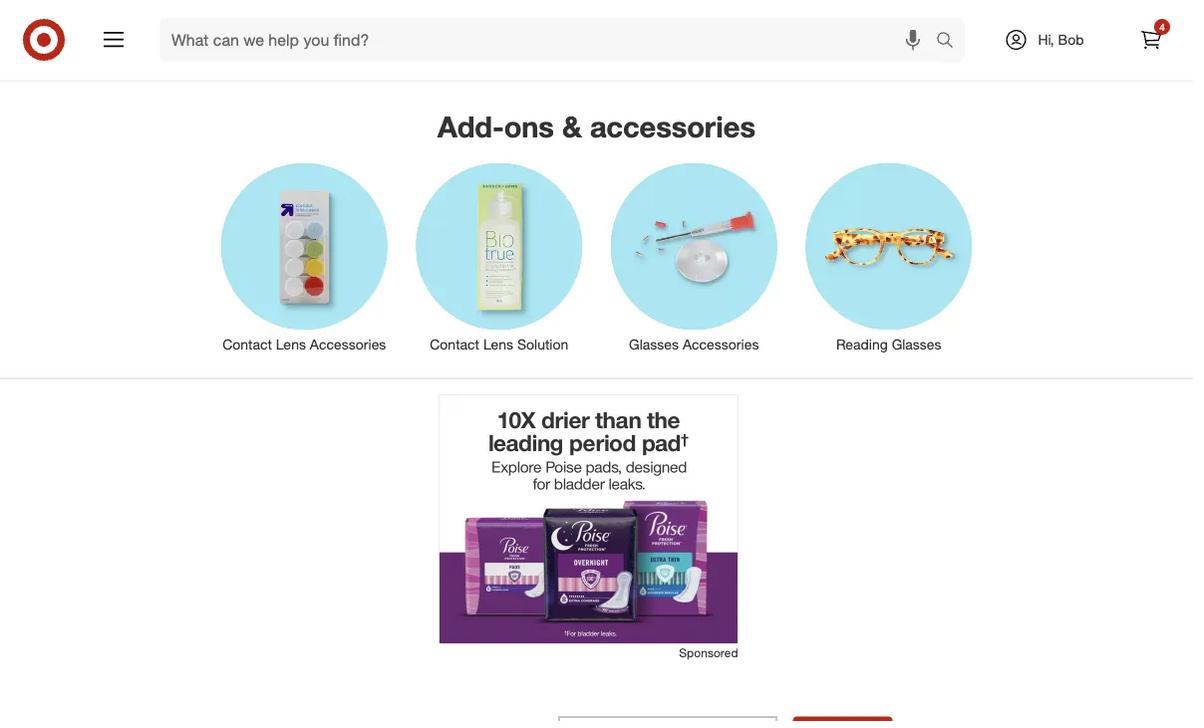 Task type: locate. For each thing, give the bounding box(es) containing it.
lens for solution
[[483, 336, 513, 353]]

contact
[[222, 336, 272, 353], [430, 336, 480, 353]]

None text field
[[559, 717, 777, 722]]

2 lens from the left
[[483, 336, 513, 353]]

bob
[[1058, 31, 1084, 48]]

2 accessories from the left
[[683, 336, 759, 353]]

0 horizontal spatial accessories
[[310, 336, 386, 353]]

glasses inside glasses accessories link
[[629, 336, 679, 353]]

glasses accessories link
[[597, 159, 792, 354]]

contact lens solution link
[[402, 159, 597, 354]]

glasses
[[629, 336, 679, 353], [892, 336, 942, 353]]

accessories
[[590, 109, 756, 145]]

hi,
[[1038, 31, 1054, 48]]

0 horizontal spatial lens
[[276, 336, 306, 353]]

1 glasses from the left
[[629, 336, 679, 353]]

contact lens accessories link
[[207, 159, 402, 354]]

0 horizontal spatial glasses
[[629, 336, 679, 353]]

accessories inside contact lens accessories link
[[310, 336, 386, 353]]

ray-ban stories. rayban and meta logo image
[[0, 0, 1193, 27]]

1 horizontal spatial contact
[[430, 336, 480, 353]]

contact lens accessories
[[222, 336, 386, 353]]

lens
[[276, 336, 306, 353], [483, 336, 513, 353]]

search
[[927, 32, 975, 51]]

accessories
[[310, 336, 386, 353], [683, 336, 759, 353]]

1 accessories from the left
[[310, 336, 386, 353]]

1 horizontal spatial lens
[[483, 336, 513, 353]]

2 glasses from the left
[[892, 336, 942, 353]]

add-ons & accessories
[[438, 109, 756, 145]]

sponsored
[[679, 646, 738, 661]]

hi, bob
[[1038, 31, 1084, 48]]

1 lens from the left
[[276, 336, 306, 353]]

1 contact from the left
[[222, 336, 272, 353]]

2 contact from the left
[[430, 336, 480, 353]]

1 horizontal spatial glasses
[[892, 336, 942, 353]]

0 horizontal spatial contact
[[222, 336, 272, 353]]

1 horizontal spatial accessories
[[683, 336, 759, 353]]

4
[[1160, 20, 1165, 33]]

glasses inside reading glasses link
[[892, 336, 942, 353]]



Task type: vqa. For each thing, say whether or not it's contained in the screenshot.
gifts
no



Task type: describe. For each thing, give the bounding box(es) containing it.
reading glasses
[[836, 336, 942, 353]]

4 link
[[1130, 18, 1173, 62]]

advertisement region
[[439, 395, 738, 645]]

contact for contact lens accessories
[[222, 336, 272, 353]]

lens for accessories
[[276, 336, 306, 353]]

reading
[[836, 336, 888, 353]]

search button
[[927, 18, 975, 66]]

solution
[[517, 336, 569, 353]]

ons
[[504, 109, 554, 145]]

What can we help you find? suggestions appear below search field
[[160, 18, 941, 62]]

add-
[[438, 109, 504, 145]]

accessories inside glasses accessories link
[[683, 336, 759, 353]]

&
[[562, 109, 582, 145]]

reading glasses link
[[792, 159, 986, 354]]

contact for contact lens solution
[[430, 336, 480, 353]]

glasses accessories
[[629, 336, 759, 353]]

contact lens solution
[[430, 336, 569, 353]]



